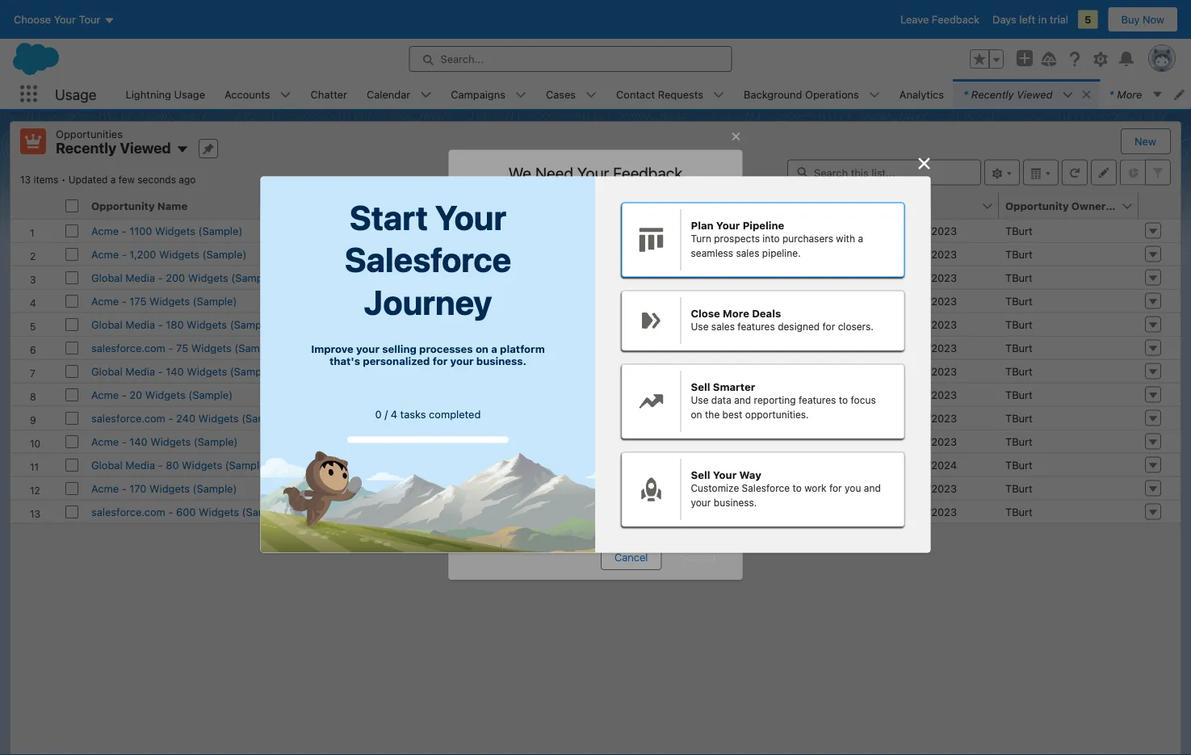 Task type: locate. For each thing, give the bounding box(es) containing it.
the for us
[[608, 271, 624, 283]]

on inside improve your selling processes on a platform that's personalized for your business.
[[476, 342, 489, 355]]

0 vertical spatial 140
[[166, 365, 184, 377]]

2 vertical spatial in
[[556, 498, 562, 507]]

feedback up stage
[[613, 163, 683, 182]]

- for 1,200
[[122, 248, 127, 260]]

salesforce.com for salesforce.com - 600 widgets (sample) link
[[91, 506, 166, 518]]

close right "like"
[[691, 307, 721, 320]]

1 horizontal spatial the
[[705, 409, 720, 421]]

3 negotiation from the top
[[632, 412, 689, 424]]

1 horizontal spatial sales
[[736, 248, 760, 259]]

acme for acme (sample) link corresponding to acme - 1100 widgets (sample)
[[398, 225, 426, 237]]

acme (sample) down account name
[[398, 225, 473, 237]]

0 vertical spatial my
[[514, 479, 525, 489]]

global media (sample) for global media - 200 widgets (sample)
[[398, 272, 509, 284]]

1 horizontal spatial us
[[594, 259, 606, 271]]

business. for salesforce
[[714, 497, 757, 509]]

a down date
[[858, 233, 864, 244]]

and right the you
[[864, 483, 881, 494]]

acme for acme (sample) link associated with acme - 140 widgets (sample)
[[398, 436, 426, 448]]

widgets for 600
[[199, 506, 239, 518]]

name inside 'button'
[[157, 200, 188, 212]]

improve
[[311, 342, 354, 355]]

how is your trial going?
[[502, 223, 690, 246]]

140 up 170
[[130, 436, 148, 448]]

9 tburt from the top
[[1006, 412, 1033, 424]]

improve your selling processes on a platform that's personalized for your business.
[[311, 342, 545, 367]]

0 vertical spatial features
[[738, 321, 776, 333]]

1 vertical spatial business.
[[714, 497, 757, 509]]

salesforce.com left process
[[398, 506, 473, 518]]

tburt
[[1006, 225, 1033, 237], [1006, 248, 1033, 260], [1006, 272, 1033, 284], [1006, 295, 1033, 307], [1006, 318, 1033, 330], [1006, 342, 1033, 354], [1006, 365, 1033, 377], [1006, 389, 1033, 401], [1006, 412, 1033, 424], [1006, 436, 1033, 448], [1006, 459, 1033, 471], [1006, 482, 1033, 495], [1006, 506, 1033, 518]]

salesforce.com for closed won's salesforce.com (sample) link
[[398, 342, 473, 354]]

few
[[119, 174, 135, 185]]

widgets for 175
[[149, 295, 190, 307]]

list containing lightning usage
[[116, 79, 1192, 109]]

acme - 170 widgets (sample) link
[[91, 482, 237, 495]]

data inside sell smarter use data and reporting features to focus on the best opportunities.
[[712, 395, 732, 406]]

a up additional
[[492, 342, 498, 355]]

1 vertical spatial close
[[691, 307, 721, 320]]

0 vertical spatial trial
[[1050, 13, 1069, 25]]

widgets
[[155, 225, 196, 237], [159, 248, 200, 260], [188, 272, 229, 284], [149, 295, 190, 307], [187, 318, 227, 330], [191, 342, 232, 354], [187, 365, 227, 377], [145, 389, 186, 401], [198, 412, 239, 424], [150, 436, 191, 448], [182, 459, 222, 471], [150, 482, 190, 495], [199, 506, 239, 518]]

0 vertical spatial feedback
[[932, 13, 980, 25]]

- for 240
[[168, 412, 173, 424]]

opportunity for opportunity owner alias
[[1006, 200, 1070, 212]]

salesforce.com (sample) up additional
[[398, 342, 520, 354]]

we
[[509, 163, 532, 182]]

13 tburt from the top
[[1006, 506, 1033, 518]]

2 acme (sample) link from the top
[[398, 248, 473, 260]]

1 vertical spatial data
[[536, 498, 553, 507]]

0 horizontal spatial opportunity
[[91, 200, 155, 212]]

1 horizontal spatial to
[[839, 395, 849, 406]]

2 global media (sample) link from the top
[[398, 318, 509, 330]]

close left date
[[819, 200, 848, 212]]

3 salesforce.com (sample) link from the top
[[398, 506, 520, 518]]

won
[[669, 225, 691, 237], [669, 342, 691, 354], [669, 365, 691, 377], [669, 506, 691, 518]]

privacy statement link
[[642, 498, 713, 507]]

list item
[[954, 79, 1100, 109]]

owner
[[1072, 200, 1107, 212]]

closed lost down the don't
[[632, 389, 690, 401]]

acme - 140 widgets (sample)
[[91, 436, 238, 448]]

seamless
[[691, 248, 734, 259]]

salesforce
[[345, 239, 512, 279], [595, 479, 635, 489], [742, 483, 790, 494], [646, 489, 687, 498]]

4 acme (sample) link from the top
[[398, 436, 473, 448]]

180
[[166, 318, 184, 330]]

need
[[536, 163, 574, 182]]

the inside your feedback helps us improve. thank for keeping us in the loop!
[[608, 271, 624, 283]]

acme (sample) link left the share
[[398, 482, 473, 495]]

acme for acme - 1,200 widgets (sample) link at the left
[[91, 248, 119, 260]]

your for plan your pipeline turn prospects into purchasers with a seamless sales pipeline.
[[717, 219, 741, 232]]

global media (sample) link for global media - 80 widgets (sample)
[[398, 459, 509, 471]]

0 vertical spatial on
[[476, 342, 489, 355]]

opportunity owner alias element
[[1000, 193, 1149, 219]]

0 vertical spatial feedback
[[518, 259, 563, 271]]

contact requests
[[617, 88, 704, 100]]

opportunity down the few at the left top of the page
[[91, 200, 155, 212]]

list item containing *
[[954, 79, 1100, 109]]

(sample)
[[198, 225, 243, 237], [429, 225, 473, 237], [203, 248, 247, 260], [429, 248, 473, 260], [231, 272, 276, 284], [465, 272, 509, 284], [193, 295, 237, 307], [429, 295, 473, 307], [230, 318, 274, 330], [465, 318, 509, 330], [235, 342, 279, 354], [475, 342, 520, 354], [230, 365, 274, 377], [465, 365, 509, 377], [189, 389, 233, 401], [429, 389, 473, 401], [242, 412, 286, 424], [475, 412, 520, 424], [194, 436, 238, 448], [429, 436, 473, 448], [225, 459, 269, 471], [465, 459, 509, 471], [193, 482, 237, 495], [429, 482, 473, 495], [242, 506, 286, 518], [475, 506, 520, 518]]

opportunities
[[56, 128, 123, 140]]

0 vertical spatial sell
[[691, 381, 711, 393]]

on up additional
[[476, 342, 489, 355]]

widgets right "200"
[[188, 272, 229, 284]]

background operations
[[744, 88, 860, 100]]

opportunity name
[[91, 200, 188, 212]]

its
[[631, 498, 640, 507]]

2 vertical spatial salesforce.com (sample) link
[[398, 506, 520, 518]]

on
[[476, 342, 489, 355], [691, 409, 703, 421]]

usage inside list
[[174, 88, 205, 100]]

on inside sell smarter use data and reporting features to focus on the best opportunities.
[[691, 409, 703, 421]]

use inside sell smarter use data and reporting features to focus on the best opportunities.
[[691, 395, 709, 406]]

for up the analysis
[[686, 259, 699, 271]]

1 vertical spatial in
[[597, 271, 605, 283]]

background
[[744, 88, 803, 100]]

us right keeping
[[582, 271, 594, 283]]

1 opportunity from the left
[[91, 200, 155, 212]]

the left best
[[705, 409, 720, 421]]

2 opportunity from the left
[[1006, 200, 1070, 212]]

i
[[571, 489, 573, 498]]

to left work at bottom
[[793, 483, 802, 494]]

1 salesforce.com (sample) from the top
[[398, 342, 520, 354]]

global media - 140 widgets (sample) link
[[91, 365, 274, 377]]

4 tburt from the top
[[1006, 295, 1033, 307]]

0 horizontal spatial sales
[[712, 321, 735, 333]]

sell smarter use data and reporting features to focus on the best opportunities.
[[691, 381, 876, 421]]

use left the reporting
[[691, 395, 709, 406]]

salesforce.com (sample) for closed won
[[398, 342, 520, 354]]

business.
[[477, 355, 527, 367], [714, 497, 757, 509]]

my down email
[[523, 498, 534, 507]]

80
[[166, 459, 179, 471]]

for inside close more deals use sales features designed for closers.
[[823, 321, 836, 333]]

name up acme - 1100 widgets (sample) in the top left of the page
[[157, 200, 188, 212]]

salesforce.com right 4
[[398, 412, 473, 424]]

acme for acme - 1100 widgets (sample) link
[[91, 225, 119, 237]]

4
[[391, 408, 398, 420]]

1 vertical spatial use
[[691, 395, 709, 406]]

salesforce.com (sample) down about
[[398, 506, 520, 518]]

lightning usage link
[[116, 79, 215, 109]]

account
[[398, 200, 442, 212]]

11 tburt from the top
[[1006, 459, 1033, 471]]

trial for in
[[1050, 13, 1069, 25]]

salesforce inside i acknowledge that salesforce will process my data in accordance with its
[[646, 489, 687, 498]]

a inside "recently viewed|opportunities|list view" element
[[110, 174, 116, 185]]

recently right "*"
[[972, 88, 1015, 100]]

leave feedback link
[[901, 13, 980, 25]]

features inside close more deals use sales features designed for closers.
[[738, 321, 776, 333]]

1 horizontal spatial opportunity
[[1006, 200, 1070, 212]]

features
[[738, 321, 776, 333], [799, 395, 837, 406]]

data
[[712, 395, 732, 406], [536, 498, 553, 507]]

0 horizontal spatial and
[[735, 395, 752, 406]]

to left focus
[[839, 395, 849, 406]]

7 tburt from the top
[[1006, 365, 1033, 377]]

1 acme (sample) link from the top
[[398, 225, 473, 237]]

sell
[[691, 381, 711, 393], [691, 469, 711, 481]]

1 negotiation from the top
[[632, 248, 689, 260]]

2 use from the top
[[691, 395, 709, 406]]

search... button
[[409, 46, 733, 72]]

for left closers. on the right top
[[823, 321, 836, 333]]

1 horizontal spatial and
[[864, 483, 881, 494]]

2 sell from the top
[[691, 469, 711, 481]]

1,200
[[130, 248, 156, 260]]

how
[[502, 223, 539, 246]]

6 tburt from the top
[[1006, 342, 1033, 354]]

lost left the smarter
[[669, 389, 690, 401]]

global down acme - 175 widgets (sample)
[[91, 318, 123, 330]]

global media (sample) link for global media - 180 widgets (sample)
[[398, 318, 509, 330]]

salesforce.com - 75 widgets (sample) link
[[91, 342, 279, 354]]

1 vertical spatial 140
[[130, 436, 148, 448]]

feedback right "leave" at right top
[[932, 13, 980, 25]]

don't like it button
[[610, 309, 717, 335]]

1 horizontal spatial a
[[492, 342, 498, 355]]

2 salesforce.com (sample) from the top
[[398, 412, 520, 424]]

close for close more deals use sales features designed for closers.
[[691, 307, 721, 320]]

global media - 180 widgets (sample)
[[91, 318, 274, 330]]

your inside plan your pipeline turn prospects into purchasers with a seamless sales pipeline.
[[717, 219, 741, 232]]

5
[[1085, 13, 1092, 25]]

0 vertical spatial closed lost
[[632, 295, 690, 307]]

a left the few at the left top of the page
[[110, 174, 116, 185]]

viewed left text default icon
[[1017, 88, 1053, 100]]

4 global media (sample) from the top
[[398, 459, 509, 471]]

widgets up 180
[[149, 295, 190, 307]]

0 horizontal spatial a
[[110, 174, 116, 185]]

progress bar
[[347, 437, 509, 443]]

widgets down 80
[[150, 482, 190, 495]]

contact
[[617, 88, 655, 100]]

140 down 75
[[166, 365, 184, 377]]

0 horizontal spatial data
[[536, 498, 553, 507]]

1 vertical spatial feedback
[[526, 362, 571, 374]]

0 horizontal spatial with
[[613, 498, 629, 507]]

global media (sample) link
[[398, 272, 509, 284], [398, 318, 509, 330], [398, 365, 509, 377], [398, 459, 509, 471]]

2 horizontal spatial in
[[1039, 13, 1048, 25]]

0 vertical spatial and
[[735, 395, 752, 406]]

12/5/2023
[[908, 436, 958, 448]]

1 salesforce.com (sample) link from the top
[[398, 342, 520, 354]]

salesforce.com for salesforce.com (sample) link for negotiation
[[398, 412, 473, 424]]

campaigns list item
[[441, 79, 537, 109]]

acme for acme - 175 widgets (sample) link
[[91, 295, 119, 307]]

will
[[689, 489, 701, 498]]

feedback down platform
[[526, 362, 571, 374]]

privacy
[[642, 498, 670, 507]]

2 salesforce.com (sample) link from the top
[[398, 412, 520, 424]]

the inside sell smarter use data and reporting features to focus on the best opportunities.
[[705, 409, 720, 421]]

1 horizontal spatial data
[[712, 395, 732, 406]]

feedback
[[932, 13, 980, 25], [613, 163, 683, 182]]

sell for sell smarter
[[691, 381, 711, 393]]

1 vertical spatial features
[[799, 395, 837, 406]]

acme (sample) link up processes
[[398, 295, 473, 307]]

alias
[[1109, 200, 1135, 212]]

opportunity
[[91, 200, 155, 212], [1006, 200, 1070, 212]]

1 horizontal spatial name
[[444, 200, 474, 212]]

acme (sample) left the share
[[398, 482, 473, 495]]

account name
[[398, 200, 474, 212]]

email
[[528, 479, 548, 489]]

sell inside sell smarter use data and reporting features to focus on the best opportunities.
[[691, 381, 711, 393]]

6 negotiation from the top
[[632, 482, 689, 495]]

0 vertical spatial the
[[608, 271, 624, 283]]

- for 1100
[[122, 225, 127, 237]]

my left email
[[514, 479, 525, 489]]

4 negotiation from the top
[[632, 436, 689, 448]]

0 vertical spatial use
[[691, 321, 709, 333]]

1 vertical spatial on
[[691, 409, 703, 421]]

tburt for 8/7/2023
[[1006, 389, 1033, 401]]

0 horizontal spatial the
[[608, 271, 624, 283]]

4 won from the top
[[669, 506, 691, 518]]

for right selling
[[433, 355, 448, 367]]

acme for acme - 20 widgets (sample) link
[[91, 389, 119, 401]]

acme (sample) for acme - 1,200 widgets (sample)
[[398, 248, 473, 260]]

lost up "like"
[[669, 295, 690, 307]]

improve.
[[609, 259, 650, 271]]

0 horizontal spatial to
[[793, 483, 802, 494]]

0 vertical spatial in
[[1039, 13, 1048, 25]]

Search Recently Viewed list view. search field
[[788, 160, 982, 185]]

process
[[490, 498, 520, 507]]

sales down more
[[712, 321, 735, 333]]

1 name from the left
[[157, 200, 188, 212]]

1 vertical spatial closed lost
[[632, 389, 690, 401]]

acme for acme - 170 widgets (sample) link
[[91, 482, 119, 495]]

5 acme (sample) from the top
[[398, 436, 473, 448]]

to inside sell your way customize salesforce to work for you and your business.
[[793, 483, 802, 494]]

3 tburt from the top
[[1006, 272, 1033, 284]]

widgets down 'global media - 140 widgets (sample)'
[[145, 389, 186, 401]]

opportunity inside button
[[1006, 200, 1070, 212]]

1 horizontal spatial on
[[691, 409, 703, 421]]

1 horizontal spatial in
[[597, 271, 605, 283]]

salesforce.com down 170
[[91, 506, 166, 518]]

name inside button
[[444, 200, 474, 212]]

0 vertical spatial to
[[839, 395, 849, 406]]

acme (sample) up processes
[[398, 295, 473, 307]]

opportunity for opportunity name
[[91, 200, 155, 212]]

your inside start your salesforce journey
[[435, 197, 507, 237]]

global media (sample) link for global media - 200 widgets (sample)
[[398, 272, 509, 284]]

0 vertical spatial sales
[[736, 248, 760, 259]]

list view controls image
[[985, 160, 1021, 185]]

usage
[[55, 85, 97, 103], [174, 88, 205, 100]]

1 vertical spatial and
[[864, 483, 881, 494]]

1 vertical spatial feedback
[[613, 163, 683, 182]]

1 horizontal spatial recently
[[972, 88, 1015, 100]]

acme (sample) link for acme - 1,200 widgets (sample)
[[398, 248, 473, 260]]

widgets right 80
[[182, 459, 222, 471]]

closed lost up the don't
[[632, 295, 690, 307]]

1 horizontal spatial trial
[[1050, 13, 1069, 25]]

3 global media (sample) from the top
[[398, 365, 509, 377]]

1 vertical spatial sales
[[712, 321, 735, 333]]

1 vertical spatial salesforce.com (sample) link
[[398, 412, 520, 424]]

to inside sell smarter use data and reporting features to focus on the best opportunities.
[[839, 395, 849, 406]]

journey
[[364, 282, 492, 322]]

1 horizontal spatial usage
[[174, 88, 205, 100]]

10/3/2023
[[908, 318, 958, 330]]

4 closed from the top
[[632, 365, 666, 377]]

0 horizontal spatial feedback
[[613, 163, 683, 182]]

4 acme (sample) from the top
[[398, 389, 473, 401]]

and down the smarter
[[735, 395, 752, 406]]

widgets up 80
[[150, 436, 191, 448]]

helps
[[565, 259, 592, 271]]

me
[[685, 479, 697, 489]]

widgets for 1100
[[155, 225, 196, 237]]

business. right processes
[[477, 355, 527, 367]]

0 horizontal spatial viewed
[[120, 139, 171, 157]]

1 global media (sample) link from the top
[[398, 272, 509, 284]]

sales down prospects
[[736, 248, 760, 259]]

media
[[125, 272, 155, 284], [433, 272, 462, 284], [125, 318, 155, 330], [433, 318, 462, 330], [125, 365, 155, 377], [433, 365, 462, 377], [125, 459, 155, 471], [433, 459, 462, 471]]

1 vertical spatial the
[[705, 409, 720, 421]]

acme
[[91, 225, 119, 237], [398, 225, 426, 237], [91, 248, 119, 260], [398, 248, 426, 260], [91, 295, 119, 307], [398, 295, 426, 307], [91, 389, 119, 401], [398, 389, 426, 401], [91, 436, 119, 448], [398, 436, 426, 448], [91, 482, 119, 495], [398, 482, 426, 495]]

with left its
[[613, 498, 629, 507]]

feedback down is
[[518, 259, 563, 271]]

0 horizontal spatial 140
[[130, 436, 148, 448]]

2 vertical spatial salesforce.com (sample)
[[398, 506, 520, 518]]

1 closed from the top
[[632, 225, 666, 237]]

data down email
[[536, 498, 553, 507]]

tburt for 9/20/2023
[[1006, 225, 1033, 237]]

acme (sample) down 0 / 4 tasks completed
[[398, 436, 473, 448]]

viewed up seconds
[[120, 139, 171, 157]]

widgets for 75
[[191, 342, 232, 354]]

5 closed from the top
[[632, 389, 666, 401]]

action image
[[1139, 193, 1181, 219]]

0 vertical spatial a
[[110, 174, 116, 185]]

- for 75
[[168, 342, 173, 354]]

global media (sample)
[[398, 272, 509, 284], [398, 318, 509, 330], [398, 365, 509, 377], [398, 459, 509, 471]]

0 vertical spatial business.
[[477, 355, 527, 367]]

1 sell from the top
[[691, 381, 711, 393]]

start
[[350, 197, 428, 237]]

0 vertical spatial lost
[[669, 295, 690, 307]]

acme (sample) link down account name
[[398, 225, 473, 237]]

600
[[176, 506, 196, 518]]

your inside your feedback helps us improve. thank for keeping us in the loop!
[[493, 259, 515, 271]]

0 vertical spatial with
[[837, 233, 856, 244]]

1 vertical spatial sell
[[691, 469, 711, 481]]

feedback.
[[530, 489, 569, 498]]

salesforce.com (sample) link down additional
[[398, 412, 520, 424]]

None search field
[[788, 160, 982, 185]]

140
[[166, 365, 184, 377], [130, 436, 148, 448]]

- for 175
[[122, 295, 127, 307]]

1 horizontal spatial features
[[799, 395, 837, 406]]

buy
[[1122, 13, 1141, 25]]

trial for your
[[601, 223, 630, 246]]

your left the .
[[691, 497, 711, 509]]

background operations list item
[[734, 79, 890, 109]]

1 horizontal spatial with
[[837, 233, 856, 244]]

in left i
[[556, 498, 562, 507]]

account name element
[[392, 193, 635, 219]]

business. down 'customize'
[[714, 497, 757, 509]]

acme (sample) link for acme - 175 widgets (sample)
[[398, 295, 473, 307]]

list
[[116, 79, 1192, 109]]

name
[[157, 200, 188, 212], [444, 200, 474, 212]]

0 horizontal spatial trial
[[601, 223, 630, 246]]

global down start
[[398, 272, 430, 284]]

global down tasks
[[398, 459, 430, 471]]

10 tburt from the top
[[1006, 436, 1033, 448]]

my
[[514, 479, 525, 489], [523, 498, 534, 507]]

acme (sample) link for acme - 170 widgets (sample)
[[398, 482, 473, 495]]

2 acme (sample) from the top
[[398, 248, 473, 260]]

use right "like"
[[691, 321, 709, 333]]

1 use from the top
[[691, 321, 709, 333]]

tburt for 3/22/2023
[[1006, 506, 1033, 518]]

3 global media (sample) link from the top
[[398, 365, 509, 377]]

close inside button
[[819, 200, 848, 212]]

2 won from the top
[[669, 342, 691, 354]]

1 horizontal spatial close
[[819, 200, 848, 212]]

0 horizontal spatial usage
[[55, 85, 97, 103]]

0 vertical spatial recently
[[972, 88, 1015, 100]]

group
[[970, 49, 1004, 69]]

8 tburt from the top
[[1006, 389, 1033, 401]]

with down close date
[[837, 233, 856, 244]]

widgets up salesforce.com - 75 widgets (sample)
[[187, 318, 227, 330]]

1 acme (sample) from the top
[[398, 225, 473, 237]]

feedback for your
[[518, 259, 563, 271]]

1 vertical spatial salesforce.com (sample)
[[398, 412, 520, 424]]

tburt for 7/23/2023
[[1006, 295, 1033, 307]]

1 vertical spatial trial
[[601, 223, 630, 246]]

global media (sample) for global media - 180 widgets (sample)
[[398, 318, 509, 330]]

widgets right 600
[[199, 506, 239, 518]]

0 vertical spatial close
[[819, 200, 848, 212]]

leave feedback
[[901, 13, 980, 25]]

2 horizontal spatial a
[[858, 233, 864, 244]]

salesforce.com - 600 widgets (sample) link
[[91, 506, 286, 518]]

widgets down salesforce.com - 75 widgets (sample)
[[187, 365, 227, 377]]

-
[[122, 225, 127, 237], [122, 248, 127, 260], [158, 272, 163, 284], [122, 295, 127, 307], [158, 318, 163, 330], [168, 342, 173, 354], [158, 365, 163, 377], [122, 389, 127, 401], [168, 412, 173, 424], [122, 436, 127, 448], [158, 459, 163, 471], [122, 482, 127, 495], [168, 506, 173, 518]]

salesforce.com (sample) link up additional
[[398, 342, 520, 354]]

feedback inside your feedback helps us improve. thank for keeping us in the loop!
[[518, 259, 563, 271]]

12 tburt from the top
[[1006, 482, 1033, 495]]

select list display image
[[1024, 160, 1059, 185]]

acme (sample) for acme - 170 widgets (sample)
[[398, 482, 473, 495]]

1 vertical spatial lost
[[669, 389, 690, 401]]

1 horizontal spatial business.
[[714, 497, 757, 509]]

1 vertical spatial viewed
[[120, 139, 171, 157]]

4 global media (sample) link from the top
[[398, 459, 509, 471]]

negotiation for 12/18/2023
[[632, 482, 689, 495]]

5 acme (sample) link from the top
[[398, 482, 473, 495]]

0 horizontal spatial in
[[556, 498, 562, 507]]

1 vertical spatial recently
[[56, 139, 117, 157]]

acme - 20 widgets (sample) link
[[91, 389, 233, 401]]

salesforce.com up personalized
[[398, 342, 473, 354]]

the left loop!
[[608, 271, 624, 283]]

global up the "acme - 170 widgets (sample)"
[[91, 459, 123, 471]]

features right the reporting
[[799, 395, 837, 406]]

2 vertical spatial a
[[492, 342, 498, 355]]

opportunity inside 'button'
[[91, 200, 155, 212]]

features down deals
[[738, 321, 776, 333]]

close for close date
[[819, 200, 848, 212]]

1 vertical spatial a
[[858, 233, 864, 244]]

1 vertical spatial with
[[613, 498, 629, 507]]

acme (sample)
[[398, 225, 473, 237], [398, 248, 473, 260], [398, 295, 473, 307], [398, 389, 473, 401], [398, 436, 473, 448], [398, 482, 473, 495]]

3 closed from the top
[[632, 342, 666, 354]]

salesforce.com (sample) link for closed won
[[398, 342, 520, 354]]

acme - 1100 widgets (sample)
[[91, 225, 243, 237]]

0 horizontal spatial close
[[691, 307, 721, 320]]

3 acme (sample) from the top
[[398, 295, 473, 307]]

2 name from the left
[[444, 200, 474, 212]]

usage up opportunities
[[55, 85, 97, 103]]

acme for acme - 1,200 widgets (sample)'s acme (sample) link
[[398, 248, 426, 260]]

1 vertical spatial to
[[793, 483, 802, 494]]

in inside i acknowledge that salesforce will process my data in accordance with its
[[556, 498, 562, 507]]

close inside close more deals use sales features designed for closers.
[[691, 307, 721, 320]]

widgets up "200"
[[159, 248, 200, 260]]

ago
[[179, 174, 196, 185]]

global up acme - 175 widgets (sample) link
[[91, 272, 123, 284]]

your inside sell your way customize salesforce to work for you and your business.
[[713, 469, 737, 481]]

in right left
[[1039, 13, 1048, 25]]

Additional feedback (optional) text field
[[475, 384, 717, 477]]

•
[[61, 174, 66, 185]]

0 horizontal spatial name
[[157, 200, 188, 212]]

1 vertical spatial my
[[523, 498, 534, 507]]

for inside your feedback helps us improve. thank for keeping us in the loop!
[[686, 259, 699, 271]]

additional
[[475, 362, 523, 374]]

sell up will
[[691, 469, 711, 481]]

data inside i acknowledge that salesforce will process my data in accordance with its
[[536, 498, 553, 507]]

widgets for 240
[[198, 412, 239, 424]]

business. inside improve your selling processes on a platform that's personalized for your business.
[[477, 355, 527, 367]]

sales inside close more deals use sales features designed for closers.
[[712, 321, 735, 333]]

salesforce.com for first salesforce.com (sample) link from the bottom of the recently viewed grid
[[398, 506, 473, 518]]

0 horizontal spatial business.
[[477, 355, 527, 367]]

widgets right 75
[[191, 342, 232, 354]]

business. inside sell your way customize salesforce to work for you and your business.
[[714, 497, 757, 509]]

your right is
[[561, 223, 597, 246]]

1 tburt from the top
[[1006, 225, 1033, 237]]

turn
[[691, 233, 712, 244]]

in inside your feedback helps us improve. thank for keeping us in the loop!
[[597, 271, 605, 283]]

0 horizontal spatial recently
[[56, 139, 117, 157]]

- for 20
[[122, 389, 127, 401]]

sell inside sell your way customize salesforce to work for you and your business.
[[691, 469, 711, 481]]

recently up updated
[[56, 139, 117, 157]]

trial up the improve.
[[601, 223, 630, 246]]

0 vertical spatial data
[[712, 395, 732, 406]]

3 acme (sample) link from the top
[[398, 295, 473, 307]]

acme (sample) up journey
[[398, 248, 473, 260]]

us right helps
[[594, 259, 606, 271]]

0 horizontal spatial features
[[738, 321, 776, 333]]

widgets right 240
[[198, 412, 239, 424]]

0 horizontal spatial us
[[582, 271, 594, 283]]

salesforce.com (sample) down additional
[[398, 412, 520, 424]]

4 closed won from the top
[[632, 506, 691, 518]]

salesforce.com (sample) link down about
[[398, 506, 520, 518]]

6 acme (sample) from the top
[[398, 482, 473, 495]]

0 horizontal spatial on
[[476, 342, 489, 355]]

1 lost from the top
[[669, 295, 690, 307]]

widgets up acme - 1,200 widgets (sample) link at the left
[[155, 225, 196, 237]]

3 salesforce.com (sample) from the top
[[398, 506, 520, 518]]

opportunity down select list display image
[[1006, 200, 1070, 212]]

cell
[[59, 193, 85, 219]]

tburt for 10/24/2023
[[1006, 248, 1033, 260]]

2 negotiation from the top
[[632, 318, 689, 330]]

1 closed won from the top
[[632, 225, 691, 237]]

2 global media (sample) from the top
[[398, 318, 509, 330]]

acme (sample) up 0 / 4 tasks completed
[[398, 389, 473, 401]]

*
[[964, 88, 969, 100]]

1 closed lost from the top
[[632, 295, 690, 307]]

with inside plan your pipeline turn prospects into purchasers with a seamless sales pipeline.
[[837, 233, 856, 244]]

on left best
[[691, 409, 703, 421]]

0 vertical spatial salesforce.com (sample)
[[398, 342, 520, 354]]

1 global media (sample) from the top
[[398, 272, 509, 284]]

for left the you
[[830, 483, 843, 494]]

2 tburt from the top
[[1006, 248, 1033, 260]]

0 vertical spatial salesforce.com (sample) link
[[398, 342, 520, 354]]

tburt for 12/5/2023
[[1006, 436, 1033, 448]]

usage right lightning
[[174, 88, 205, 100]]

1 horizontal spatial viewed
[[1017, 88, 1053, 100]]

acme (sample) link down 0 / 4 tasks completed
[[398, 436, 473, 448]]

acme (sample) link up journey
[[398, 248, 473, 260]]



Task type: vqa. For each thing, say whether or not it's contained in the screenshot.


Task type: describe. For each thing, give the bounding box(es) containing it.
pipeline
[[743, 219, 785, 232]]

days
[[993, 13, 1017, 25]]

address
[[550, 479, 581, 489]]

2 closed lost from the top
[[632, 389, 690, 401]]

you
[[845, 483, 862, 494]]

acme - 175 widgets (sample) link
[[91, 295, 237, 307]]

accounts link
[[215, 79, 280, 109]]

stage element
[[625, 193, 822, 219]]

widgets for 1,200
[[159, 248, 200, 260]]

your left selling
[[356, 342, 380, 355]]

75
[[176, 342, 188, 354]]

campaigns
[[451, 88, 506, 100]]

stage
[[632, 200, 662, 212]]

recently viewed
[[56, 139, 171, 157]]

accounts list item
[[215, 79, 301, 109]]

acme - 1100 widgets (sample) link
[[91, 225, 243, 237]]

keeping
[[541, 271, 580, 283]]

tburt for 9/6/2023
[[1006, 342, 1033, 354]]

close date
[[819, 200, 875, 212]]

this
[[514, 489, 528, 498]]

date
[[851, 200, 875, 212]]

10/24/2023
[[901, 248, 958, 260]]

is
[[544, 223, 557, 246]]

recently viewed grid
[[11, 193, 1181, 524]]

cases link
[[537, 79, 586, 109]]

accounts
[[225, 88, 270, 100]]

name for opportunity name
[[157, 200, 188, 212]]

5 tburt from the top
[[1006, 318, 1033, 330]]

close date element
[[812, 193, 1009, 219]]

global down selling
[[398, 365, 430, 377]]

needs
[[632, 272, 663, 284]]

buy now
[[1122, 13, 1165, 25]]

operations
[[806, 88, 860, 100]]

focus
[[851, 395, 876, 406]]

with inside i acknowledge that salesforce will process my data in accordance with its
[[613, 498, 629, 507]]

acme (sample) link for acme - 1100 widgets (sample)
[[398, 225, 473, 237]]

and inside sell your way customize salesforce to work for you and your business.
[[864, 483, 881, 494]]

tburt for 12/20/2023
[[1006, 272, 1033, 284]]

recently viewed|opportunities|list view element
[[10, 121, 1182, 756]]

name for account name
[[444, 200, 474, 212]]

170
[[130, 482, 147, 495]]

a inside plan your pipeline turn prospects into purchasers with a seamless sales pipeline.
[[858, 233, 864, 244]]

use inside close more deals use sales features designed for closers.
[[691, 321, 709, 333]]

business. for on
[[477, 355, 527, 367]]

opportunity owner alias
[[1006, 200, 1135, 212]]

calendar list item
[[357, 79, 441, 109]]

way
[[740, 469, 762, 481]]

salesforce.com for salesforce.com - 75 widgets (sample) link on the top
[[91, 342, 166, 354]]

1 horizontal spatial 140
[[166, 365, 184, 377]]

text default image
[[1082, 89, 1093, 100]]

a inside improve your selling processes on a platform that's personalized for your business.
[[492, 342, 498, 355]]

acme for acme (sample) link related to acme - 170 widgets (sample)
[[398, 482, 426, 495]]

salesforce inside share my email address so salesforce can contact me about this feedback.
[[595, 479, 635, 489]]

best
[[723, 409, 743, 421]]

selling
[[382, 342, 417, 355]]

that
[[628, 489, 644, 498]]

background operations link
[[734, 79, 869, 109]]

- for 170
[[122, 482, 127, 495]]

for inside improve your selling processes on a platform that's personalized for your business.
[[433, 355, 448, 367]]

salesforce.com (sample) for negotiation
[[398, 412, 520, 424]]

processes
[[419, 342, 473, 355]]

designed
[[778, 321, 820, 333]]

action element
[[1139, 193, 1181, 219]]

negotiation for 12/5/2023
[[632, 436, 689, 448]]

global media - 80 widgets (sample)
[[91, 459, 269, 471]]

my inside i acknowledge that salesforce will process my data in accordance with its
[[523, 498, 534, 507]]

1 horizontal spatial feedback
[[932, 13, 980, 25]]

negotiation for 10/3/2023
[[632, 318, 689, 330]]

1 won from the top
[[669, 225, 691, 237]]

.
[[713, 498, 715, 507]]

12/18/2023
[[903, 482, 958, 495]]

now
[[1143, 13, 1165, 25]]

loop!
[[626, 271, 650, 283]]

cases list item
[[537, 79, 607, 109]]

your for sell your way customize salesforce to work for you and your business.
[[713, 469, 737, 481]]

global up selling
[[398, 318, 430, 330]]

2 closed from the top
[[632, 295, 666, 307]]

features inside sell smarter use data and reporting features to focus on the best opportunities.
[[799, 395, 837, 406]]

salesforce.com for the salesforce.com - 240 widgets (sample) link
[[91, 412, 166, 424]]

acme (sample) for acme - 1100 widgets (sample)
[[398, 225, 473, 237]]

cell inside recently viewed grid
[[59, 193, 85, 219]]

cancel
[[615, 551, 648, 563]]

opportunities.
[[746, 409, 809, 421]]

0
[[375, 408, 382, 420]]

my inside share my email address so salesforce can contact me about this feedback.
[[514, 479, 525, 489]]

widgets for 170
[[150, 482, 190, 495]]

tburt for 12/18/2023
[[1006, 482, 1033, 495]]

salesforce inside sell your way customize salesforce to work for you and your business.
[[742, 483, 790, 494]]

new
[[1135, 135, 1157, 147]]

plan
[[691, 219, 714, 232]]

3 closed won from the top
[[632, 365, 691, 377]]

additional feedback (optional)
[[475, 362, 620, 374]]

your inside sell your way customize salesforce to work for you and your business.
[[691, 497, 711, 509]]

your for start your salesforce journey
[[435, 197, 507, 237]]

1100
[[130, 225, 152, 237]]

it
[[694, 316, 700, 328]]

like
[[675, 316, 691, 328]]

/
[[385, 408, 388, 420]]

analytics
[[900, 88, 945, 100]]

stage button
[[625, 193, 794, 219]]

2 closed won from the top
[[632, 342, 691, 354]]

acme (sample) for acme - 175 widgets (sample)
[[398, 295, 473, 307]]

don't
[[646, 316, 672, 328]]

2 lost from the top
[[669, 389, 690, 401]]

the for data
[[705, 409, 720, 421]]

0 vertical spatial viewed
[[1017, 88, 1053, 100]]

recently inside list
[[972, 88, 1015, 100]]

going?
[[635, 223, 690, 246]]

and inside sell smarter use data and reporting features to focus on the best opportunities.
[[735, 395, 752, 406]]

global media (sample) link for global media - 140 widgets (sample)
[[398, 365, 509, 377]]

global up acme - 20 widgets (sample) link
[[91, 365, 123, 377]]

11/20/2023
[[903, 412, 958, 424]]

opportunity name element
[[85, 193, 402, 219]]

needs analysis
[[632, 272, 707, 284]]

acme for acme (sample) link associated with acme - 175 widgets (sample)
[[398, 295, 426, 307]]

don't like it
[[646, 316, 700, 328]]

tburt for 1/4/2024
[[1006, 459, 1033, 471]]

13 items • updated a few seconds ago
[[20, 174, 196, 185]]

acme for the acme - 140 widgets (sample) link
[[91, 436, 119, 448]]

so
[[583, 479, 593, 489]]

recently viewed status
[[20, 174, 68, 185]]

platform
[[500, 342, 545, 355]]

more
[[723, 307, 750, 320]]

chatter
[[311, 88, 347, 100]]

personalized
[[363, 355, 430, 367]]

item number image
[[11, 193, 59, 219]]

5 negotiation from the top
[[632, 459, 689, 471]]

acknowledge
[[575, 489, 626, 498]]

salesforce.com (sample) link for negotiation
[[398, 412, 520, 424]]

acme (sample) for acme - 140 widgets (sample)
[[398, 436, 473, 448]]

into
[[763, 233, 780, 244]]

plan your pipeline turn prospects into purchasers with a seamless sales pipeline.
[[691, 219, 864, 259]]

closers.
[[838, 321, 874, 333]]

item number element
[[11, 193, 59, 219]]

- for 140
[[122, 436, 127, 448]]

sell for sell your way
[[691, 469, 711, 481]]

negotiation for 11/20/2023
[[632, 412, 689, 424]]

analytics link
[[890, 79, 954, 109]]

your left additional
[[451, 355, 474, 367]]

global media (sample) for global media - 80 widgets (sample)
[[398, 459, 509, 471]]

acme (sample) link for acme - 140 widgets (sample)
[[398, 436, 473, 448]]

purchasers
[[783, 233, 834, 244]]

3 won from the top
[[669, 365, 691, 377]]

- for 600
[[168, 506, 173, 518]]

campaigns link
[[441, 79, 516, 109]]

updated
[[68, 174, 108, 185]]

8/7/2023
[[913, 389, 958, 401]]

search...
[[441, 53, 484, 65]]

widgets for 140
[[150, 436, 191, 448]]

feedback for additional
[[526, 362, 571, 374]]

pipeline.
[[763, 248, 801, 259]]

close date button
[[812, 193, 982, 219]]

10/16/2023
[[903, 365, 958, 377]]

0 / 4 tasks completed
[[375, 408, 481, 420]]

prospects
[[715, 233, 760, 244]]

negotiation for 10/24/2023
[[632, 248, 689, 260]]

240
[[176, 412, 196, 424]]

acme - 20 widgets (sample)
[[91, 389, 233, 401]]

share
[[490, 479, 512, 489]]

global media (sample) for global media - 140 widgets (sample)
[[398, 365, 509, 377]]

new button
[[1122, 129, 1170, 154]]

widgets for 20
[[145, 389, 186, 401]]

about
[[490, 489, 512, 498]]

for inside sell your way customize salesforce to work for you and your business.
[[830, 483, 843, 494]]

tburt for 11/20/2023
[[1006, 412, 1033, 424]]

completed
[[429, 408, 481, 420]]

6 closed from the top
[[632, 506, 666, 518]]

sales inside plan your pipeline turn prospects into purchasers with a seamless sales pipeline.
[[736, 248, 760, 259]]

work
[[805, 483, 827, 494]]

contact requests list item
[[607, 79, 734, 109]]



